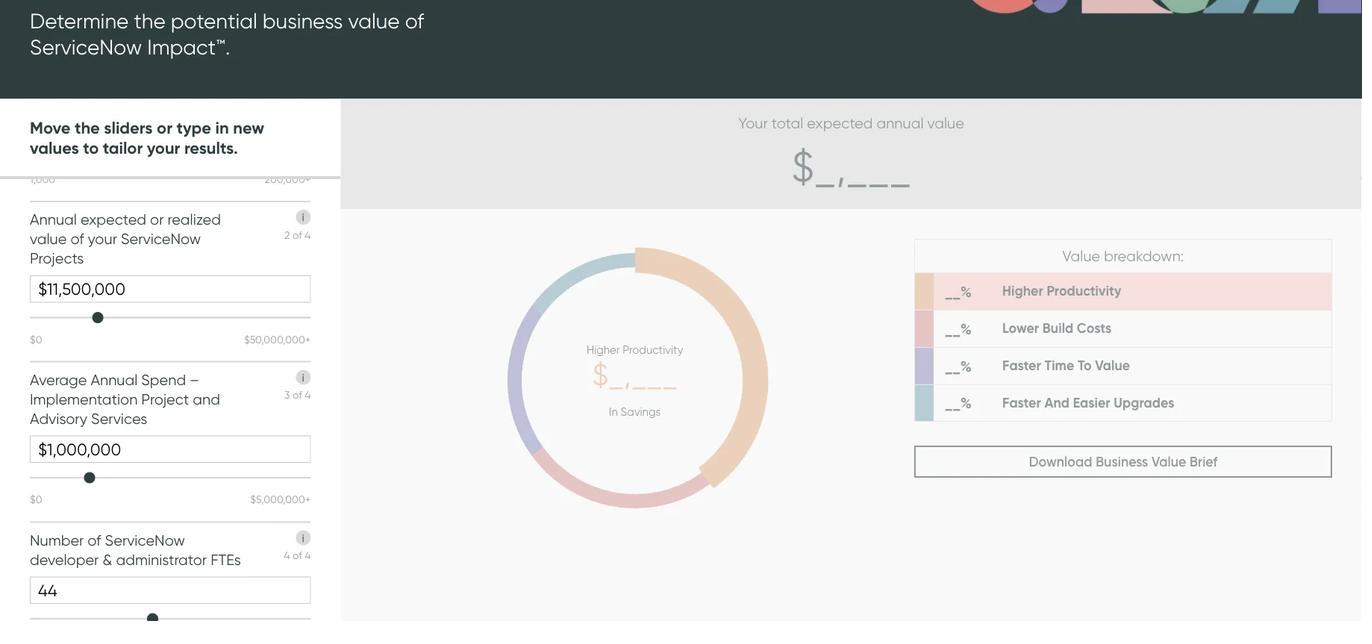 Task type: vqa. For each thing, say whether or not it's contained in the screenshot.
of
yes



Task type: locate. For each thing, give the bounding box(es) containing it.
value inside annual expected or realized value of your servicenow projects
[[30, 230, 67, 248]]

value up projects
[[30, 230, 67, 248]]

to
[[83, 138, 99, 159]]

the inside determine the potential business value of servicenow impact™.
[[134, 9, 166, 34]]

$0 up "number"
[[30, 493, 42, 506]]

2 vertical spatial servicenow
[[105, 531, 185, 549]]

1 horizontal spatial the
[[134, 9, 166, 34]]

0 horizontal spatial annual
[[30, 210, 77, 228]]

0 horizontal spatial your
[[88, 230, 117, 248]]

2 vertical spatial i
[[302, 532, 304, 544]]

i down 200,000+
[[302, 211, 304, 224]]

of
[[405, 9, 424, 34], [293, 228, 302, 241], [71, 230, 84, 248], [293, 389, 302, 401], [88, 531, 101, 549], [293, 549, 302, 562]]

i
[[302, 211, 304, 224], [302, 371, 304, 384], [302, 532, 304, 544]]

average annual spend – implementation project and advisory services
[[30, 371, 220, 428]]

$0 up average
[[30, 333, 42, 346]]

servicenow inside determine the potential business value of servicenow impact™.
[[30, 34, 142, 60]]

3 i from the top
[[302, 532, 304, 544]]

1 vertical spatial or
[[150, 210, 164, 228]]

4 for number of servicenow developer & administrator ftes
[[305, 549, 311, 562]]

1 vertical spatial your
[[88, 230, 117, 248]]

0 horizontal spatial value
[[30, 230, 67, 248]]

annual inside annual expected or realized value of your servicenow projects
[[30, 210, 77, 228]]

i down $5,000,000+
[[302, 532, 304, 544]]

in
[[216, 118, 229, 138]]

$0 for annual expected or realized value of your servicenow projects
[[30, 333, 42, 346]]

1 $0 from the top
[[30, 333, 42, 346]]

spend
[[141, 371, 186, 389]]

i down $50,000,000+
[[302, 371, 304, 384]]

1 vertical spatial servicenow
[[121, 230, 201, 248]]

1 horizontal spatial annual
[[91, 371, 138, 389]]

annual
[[30, 210, 77, 228], [91, 371, 138, 389]]

and
[[193, 390, 220, 408]]

administrator
[[116, 551, 207, 569]]

business
[[263, 9, 343, 34]]

1 vertical spatial $0
[[30, 493, 42, 506]]

4 for average annual spend – implementation project and advisory services
[[305, 389, 311, 401]]

0 vertical spatial value
[[348, 9, 400, 34]]

i for annual expected or realized value of your servicenow projects
[[302, 211, 304, 224]]

the right move
[[75, 118, 100, 138]]

None range field
[[30, 310, 311, 325], [30, 471, 311, 486], [30, 612, 311, 621], [30, 310, 311, 325], [30, 471, 311, 486], [30, 612, 311, 621]]

4
[[305, 228, 311, 241], [305, 389, 311, 401], [284, 549, 290, 562], [305, 549, 311, 562]]

1 vertical spatial i
[[302, 371, 304, 384]]

of inside i 4 of 4
[[293, 549, 302, 562]]

0 vertical spatial $0
[[30, 333, 42, 346]]

1 vertical spatial the
[[75, 118, 100, 138]]

1,000
[[30, 173, 55, 185]]

realized
[[168, 210, 221, 228]]

0 vertical spatial or
[[157, 118, 172, 138]]

1 horizontal spatial your
[[147, 138, 180, 159]]

servicenow
[[30, 34, 142, 60], [121, 230, 201, 248], [105, 531, 185, 549]]

0 vertical spatial your
[[147, 138, 180, 159]]

2 i from the top
[[302, 371, 304, 384]]

None text field
[[30, 275, 311, 303], [30, 436, 311, 463], [30, 577, 311, 604], [30, 275, 311, 303], [30, 436, 311, 463], [30, 577, 311, 604]]

1 horizontal spatial value
[[348, 9, 400, 34]]

move the sliders or type in new values to tailor your results.
[[30, 118, 264, 159]]

1 i from the top
[[302, 211, 304, 224]]

i 2 of 4
[[285, 211, 311, 241]]

i 4 of 4
[[284, 532, 311, 562]]

i inside i 4 of 4
[[302, 532, 304, 544]]

your right tailor
[[147, 138, 180, 159]]

the inside move the sliders or type in new values to tailor your results.
[[75, 118, 100, 138]]

the for values
[[75, 118, 100, 138]]

$0
[[30, 333, 42, 346], [30, 493, 42, 506]]

tailor
[[103, 138, 143, 159]]

determine
[[30, 9, 129, 34]]

0 horizontal spatial the
[[75, 118, 100, 138]]

4 inside the i 3 of 4
[[305, 389, 311, 401]]

annual up implementation on the left of page
[[91, 371, 138, 389]]

1 vertical spatial value
[[30, 230, 67, 248]]

or left type
[[157, 118, 172, 138]]

0 vertical spatial annual
[[30, 210, 77, 228]]

4 inside i 2 of 4
[[305, 228, 311, 241]]

of inside i 2 of 4
[[293, 228, 302, 241]]

or left the "realized" at left top
[[150, 210, 164, 228]]

your inside annual expected or realized value of your servicenow projects
[[88, 230, 117, 248]]

annual up projects
[[30, 210, 77, 228]]

0 vertical spatial the
[[134, 9, 166, 34]]

annual expected or realized value of your servicenow projects
[[30, 210, 221, 267]]

new
[[233, 118, 264, 138]]

2 $0 from the top
[[30, 493, 42, 506]]

i inside i 2 of 4
[[302, 211, 304, 224]]

i inside the i 3 of 4
[[302, 371, 304, 384]]

1 vertical spatial annual
[[91, 371, 138, 389]]

the
[[134, 9, 166, 34], [75, 118, 100, 138]]

or
[[157, 118, 172, 138], [150, 210, 164, 228]]

value inside determine the potential business value of servicenow impact™.
[[348, 9, 400, 34]]

implementation
[[30, 390, 138, 408]]

the left potential
[[134, 9, 166, 34]]

value right business
[[348, 9, 400, 34]]

200,000+
[[265, 173, 311, 185]]

your
[[147, 138, 180, 159], [88, 230, 117, 248]]

determine the potential business value of servicenow impact™.
[[30, 9, 424, 60]]

0 vertical spatial servicenow
[[30, 34, 142, 60]]

sliders
[[104, 118, 153, 138]]

value for annual expected or realized value of your servicenow projects
[[30, 230, 67, 248]]

ftes
[[211, 551, 241, 569]]

your inside move the sliders or type in new values to tailor your results.
[[147, 138, 180, 159]]

annual inside average annual spend – implementation project and advisory services
[[91, 371, 138, 389]]

your down expected
[[88, 230, 117, 248]]

value
[[348, 9, 400, 34], [30, 230, 67, 248]]

0 vertical spatial i
[[302, 211, 304, 224]]



Task type: describe. For each thing, give the bounding box(es) containing it.
of inside number of servicenow developer & administrator ftes
[[88, 531, 101, 549]]

of inside determine the potential business value of servicenow impact™.
[[405, 9, 424, 34]]

projects
[[30, 249, 84, 267]]

the for impact™.
[[134, 9, 166, 34]]

3
[[285, 389, 290, 401]]

type
[[177, 118, 211, 138]]

of inside the i 3 of 4
[[293, 389, 302, 401]]

value for determine the potential business value of servicenow impact™.
[[348, 9, 400, 34]]

of inside annual expected or realized value of your servicenow projects
[[71, 230, 84, 248]]

expected
[[81, 210, 146, 228]]

$5,000,000+
[[250, 493, 311, 506]]

average
[[30, 371, 87, 389]]

4 for annual expected or realized value of your servicenow projects
[[305, 228, 311, 241]]

advisory
[[30, 410, 87, 428]]

impact™.
[[147, 34, 230, 60]]

i for average annual spend – implementation project and advisory services
[[302, 371, 304, 384]]

servicenow inside number of servicenow developer & administrator ftes
[[105, 531, 185, 549]]

services
[[91, 410, 147, 428]]

–
[[190, 371, 200, 389]]

or inside move the sliders or type in new values to tailor your results.
[[157, 118, 172, 138]]

developer
[[30, 551, 99, 569]]

2
[[285, 228, 290, 241]]

or inside annual expected or realized value of your servicenow projects
[[150, 210, 164, 228]]

i for number of servicenow developer & administrator ftes
[[302, 532, 304, 544]]

move
[[30, 118, 71, 138]]

&
[[103, 551, 112, 569]]

i 3 of 4
[[285, 371, 311, 401]]

values
[[30, 138, 79, 159]]

project
[[141, 390, 189, 408]]

servicenow inside annual expected or realized value of your servicenow projects
[[121, 230, 201, 248]]

number of servicenow developer & administrator ftes
[[30, 531, 241, 569]]

potential
[[171, 9, 257, 34]]

$50,000,000+
[[244, 333, 311, 346]]

number
[[30, 531, 84, 549]]

$0 for average annual spend – implementation project and advisory services
[[30, 493, 42, 506]]

results.
[[184, 138, 238, 159]]



